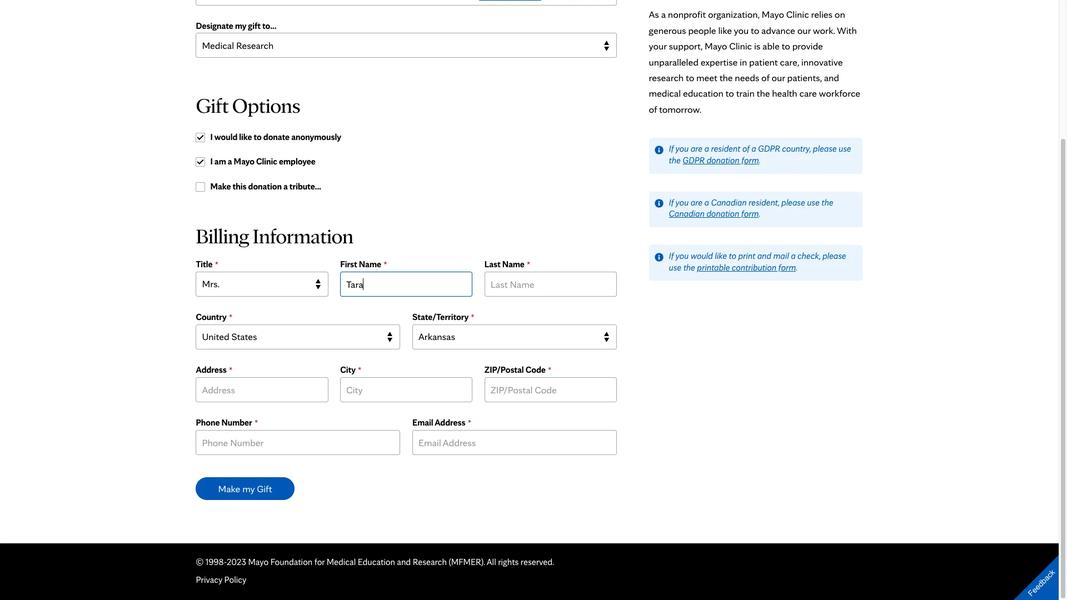 Task type: describe. For each thing, give the bounding box(es) containing it.
phone
[[196, 417, 220, 428]]

i am a mayo clinic employee
[[210, 156, 316, 167]]

mayo right am on the left top
[[234, 156, 255, 167]]

patient
[[750, 56, 778, 68]]

like inside if you would like to print and mail a check, please use the
[[715, 251, 727, 261]]

please inside if you are a resident of a gdpr country, please use the
[[814, 144, 837, 154]]

expertise
[[701, 56, 738, 68]]

. for and
[[796, 262, 798, 273]]

printable contribution form .
[[698, 262, 798, 273]]

education
[[683, 88, 724, 99]]

name for last name
[[503, 259, 525, 270]]

make for make my gift
[[218, 483, 240, 495]]

if you would like to print and mail a check, please use the
[[669, 251, 847, 273]]

nonprofit
[[668, 8, 706, 20]]

and inside if you would like to print and mail a check, please use the
[[758, 251, 772, 261]]

people
[[689, 24, 717, 36]]

foundation
[[271, 557, 313, 568]]

use inside if you would like to print and mail a check, please use the
[[669, 262, 682, 273]]

1 vertical spatial donation
[[248, 181, 282, 192]]

to inside if you would like to print and mail a check, please use the
[[729, 251, 737, 261]]

resident,
[[749, 197, 780, 208]]

you for resident
[[676, 144, 689, 154]]

the inside 'if you are a canadian resident, please use the canadian donation form .'
[[822, 197, 834, 208]]

Last Name text field
[[485, 272, 617, 297]]

printable
[[698, 262, 730, 273]]

train
[[737, 88, 755, 99]]

am
[[215, 156, 226, 167]]

0 horizontal spatial gift
[[196, 93, 229, 118]]

to...
[[263, 20, 277, 31]]

employee
[[279, 156, 316, 167]]

with
[[838, 24, 857, 36]]

1 vertical spatial clinic
[[730, 40, 753, 52]]

as a nonprofit organization, mayo clinic relies on generous people like you to advance our work. with your support, mayo clinic is able to provide unparalleled expertise in patient care, innovative research to meet the needs of our patients, and medical education to train the health care workforce of tomorrow.
[[649, 8, 861, 115]]

like inside 'as a nonprofit organization, mayo clinic relies on generous people like you to advance our work. with your support, mayo clinic is able to provide unparalleled expertise in patient care, innovative research to meet the needs of our patients, and medical education to train the health care workforce of tomorrow.'
[[719, 24, 732, 36]]

research
[[649, 72, 684, 83]]

ZIP/Postal Code text field
[[485, 377, 617, 402]]

form inside 'if you are a canadian resident, please use the canadian donation form .'
[[742, 209, 759, 219]]

of inside if you are a resident of a gdpr country, please use the
[[743, 144, 750, 154]]

gift inside make my gift button
[[257, 483, 272, 495]]

please inside if you would like to print and mail a check, please use the
[[823, 251, 847, 261]]

a inside 'if you are a canadian resident, please use the canadian donation form .'
[[705, 197, 710, 208]]

and inside 'as a nonprofit organization, mayo clinic relies on generous people like you to advance our work. with your support, mayo clinic is able to provide unparalleled expertise in patient care, innovative research to meet the needs of our patients, and medical education to train the health care workforce of tomorrow.'
[[825, 72, 840, 83]]

gdpr donation form .
[[683, 155, 761, 166]]

1 vertical spatial of
[[649, 103, 657, 115]]

feedback button
[[1005, 546, 1068, 601]]

state/territory
[[413, 312, 469, 323]]

a up gdpr donation form link
[[705, 144, 710, 154]]

are for canadian
[[691, 197, 703, 208]]

rights
[[498, 557, 519, 568]]

all
[[487, 557, 496, 568]]

privacy
[[196, 575, 223, 585]]

privacy policy
[[196, 575, 247, 585]]

medical
[[327, 557, 356, 568]]

gift
[[248, 20, 261, 31]]

country,
[[783, 144, 812, 154]]

0 vertical spatial clinic
[[787, 8, 810, 20]]

© 1998-2023 mayo foundation for medical education and research (mfmer). all rights reserved.
[[196, 557, 555, 568]]

the inside if you are a resident of a gdpr country, please use the
[[669, 155, 681, 166]]

make my gift
[[218, 483, 272, 495]]

©
[[196, 557, 204, 568]]

0 vertical spatial of
[[762, 72, 770, 83]]

for
[[315, 557, 325, 568]]

form for print
[[779, 262, 796, 273]]

reserved.
[[521, 557, 555, 568]]

0 vertical spatial donation
[[707, 155, 740, 166]]

1 horizontal spatial canadian
[[712, 197, 747, 208]]

options
[[232, 93, 301, 118]]

0 horizontal spatial and
[[397, 557, 411, 568]]

care,
[[781, 56, 800, 68]]

relies
[[812, 8, 833, 20]]

info circle image for if you are a resident of a gdpr country, please use the
[[655, 146, 664, 154]]

2023
[[227, 557, 246, 568]]

first
[[340, 259, 357, 270]]

Address text field
[[196, 377, 328, 402]]

support,
[[669, 40, 703, 52]]

Phone Number telephone field
[[196, 430, 401, 455]]

check,
[[798, 251, 821, 261]]

care
[[800, 88, 817, 99]]

0 horizontal spatial address
[[196, 365, 227, 375]]

printable contribution form link
[[698, 262, 796, 273]]

unparalleled
[[649, 56, 699, 68]]

mayo up expertise
[[705, 40, 728, 52]]

1 horizontal spatial address
[[435, 417, 466, 428]]

is
[[755, 40, 761, 52]]

phone number
[[196, 417, 252, 428]]

zip/postal
[[485, 365, 524, 375]]

1998-
[[206, 557, 227, 568]]

mayo up advance
[[762, 8, 785, 20]]

(mfmer).
[[449, 557, 485, 568]]

first name
[[340, 259, 382, 270]]

to right able
[[782, 40, 791, 52]]

if you are a resident of a gdpr country, please use the
[[669, 144, 852, 166]]

donate
[[263, 132, 290, 142]]

. for a
[[759, 155, 761, 166]]

tomorrow.
[[660, 103, 702, 115]]

health
[[773, 88, 798, 99]]

to left the train in the right top of the page
[[726, 88, 735, 99]]

1 vertical spatial canadian
[[669, 209, 705, 219]]

code
[[526, 365, 546, 375]]

resident
[[712, 144, 741, 154]]



Task type: vqa. For each thing, say whether or not it's contained in the screenshot.
I am a Mayo Clinic employee
yes



Task type: locate. For each thing, give the bounding box(es) containing it.
city
[[340, 365, 356, 375]]

you for to
[[676, 251, 689, 261]]

gdpr left country,
[[759, 144, 781, 154]]

0 vertical spatial canadian
[[712, 197, 747, 208]]

last name
[[485, 259, 525, 270]]

a right the mail
[[792, 251, 796, 261]]

generous
[[649, 24, 687, 36]]

donation
[[707, 155, 740, 166], [248, 181, 282, 192], [707, 209, 740, 219]]

of right resident at the top right of the page
[[743, 144, 750, 154]]

1 if from the top
[[669, 144, 674, 154]]

address down country
[[196, 365, 227, 375]]

your
[[649, 40, 667, 52]]

0 vertical spatial use
[[839, 144, 852, 154]]

a
[[662, 8, 666, 20], [705, 144, 710, 154], [752, 144, 757, 154], [228, 156, 232, 167], [284, 181, 288, 192], [705, 197, 710, 208], [792, 251, 796, 261]]

2 i from the top
[[210, 156, 213, 167]]

make inside make my gift button
[[218, 483, 240, 495]]

1 name from the left
[[359, 259, 382, 270]]

1 vertical spatial would
[[691, 251, 713, 261]]

if inside if you would like to print and mail a check, please use the
[[669, 251, 674, 261]]

mayo right 2023
[[248, 557, 269, 568]]

anonymously
[[292, 132, 341, 142]]

form up resident,
[[742, 155, 759, 166]]

1 vertical spatial are
[[691, 197, 703, 208]]

a left tribute...
[[284, 181, 288, 192]]

2 horizontal spatial clinic
[[787, 8, 810, 20]]

print
[[739, 251, 756, 261]]

as
[[649, 8, 660, 20]]

1 horizontal spatial gdpr
[[759, 144, 781, 154]]

privacy policy link
[[196, 575, 247, 585]]

0 vertical spatial our
[[798, 24, 811, 36]]

1 vertical spatial make
[[218, 483, 240, 495]]

the inside if you would like to print and mail a check, please use the
[[684, 262, 696, 273]]

0 vertical spatial and
[[825, 72, 840, 83]]

to left donate
[[254, 132, 262, 142]]

a right the as
[[662, 8, 666, 20]]

please right country,
[[814, 144, 837, 154]]

1 vertical spatial address
[[435, 417, 466, 428]]

our up health
[[772, 72, 786, 83]]

our up provide
[[798, 24, 811, 36]]

make for make this donation a tribute...
[[210, 181, 231, 192]]

1 horizontal spatial clinic
[[730, 40, 753, 52]]

you down canadian donation form link
[[676, 251, 689, 261]]

2 vertical spatial and
[[397, 557, 411, 568]]

to left the print
[[729, 251, 737, 261]]

please
[[814, 144, 837, 154], [782, 197, 806, 208], [823, 251, 847, 261]]

1 info circle image from the top
[[655, 146, 664, 154]]

mail
[[774, 251, 790, 261]]

if you are a canadian resident, please use the canadian donation form .
[[669, 197, 834, 219]]

2 name from the left
[[503, 259, 525, 270]]

please inside 'if you are a canadian resident, please use the canadian donation form .'
[[782, 197, 806, 208]]

donation down resident at the top right of the page
[[707, 155, 740, 166]]

billing information
[[196, 223, 354, 248]]

if for if you are a canadian resident, please use the canadian donation form .
[[669, 197, 674, 208]]

designate
[[196, 20, 234, 31]]

1 horizontal spatial would
[[691, 251, 713, 261]]

organization,
[[708, 8, 760, 20]]

2 are from the top
[[691, 197, 703, 208]]

provide
[[793, 40, 824, 52]]

zip/postal code
[[485, 365, 546, 375]]

name for first name
[[359, 259, 382, 270]]

advance
[[762, 24, 796, 36]]

1 vertical spatial like
[[239, 132, 252, 142]]

1 vertical spatial gift
[[257, 483, 272, 495]]

name right last
[[503, 259, 525, 270]]

1 vertical spatial info circle image
[[655, 199, 664, 208]]

2 info circle image from the top
[[655, 199, 664, 208]]

name right first at the left top
[[359, 259, 382, 270]]

1 vertical spatial if
[[669, 197, 674, 208]]

0 horizontal spatial our
[[772, 72, 786, 83]]

1 horizontal spatial name
[[503, 259, 525, 270]]

use inside if you are a resident of a gdpr country, please use the
[[839, 144, 852, 154]]

i down gift options
[[210, 132, 213, 142]]

this
[[233, 181, 247, 192]]

City text field
[[340, 377, 473, 402]]

mayo
[[762, 8, 785, 20], [705, 40, 728, 52], [234, 156, 255, 167], [248, 557, 269, 568]]

innovative
[[802, 56, 843, 68]]

clinic up in
[[730, 40, 753, 52]]

please right the check,
[[823, 251, 847, 261]]

0 vertical spatial gift
[[196, 93, 229, 118]]

0 vertical spatial if
[[669, 144, 674, 154]]

2 vertical spatial if
[[669, 251, 674, 261]]

you inside if you would like to print and mail a check, please use the
[[676, 251, 689, 261]]

to left "meet"
[[686, 72, 695, 83]]

use inside 'if you are a canadian resident, please use the canadian donation form .'
[[808, 197, 820, 208]]

gift
[[196, 93, 229, 118], [257, 483, 272, 495]]

2 vertical spatial of
[[743, 144, 750, 154]]

like up i am a mayo clinic employee at the left top of the page
[[239, 132, 252, 142]]

2 vertical spatial like
[[715, 251, 727, 261]]

my inside button
[[243, 483, 255, 495]]

if inside if you are a resident of a gdpr country, please use the
[[669, 144, 674, 154]]

3 if from the top
[[669, 251, 674, 261]]

0 vertical spatial i
[[210, 132, 213, 142]]

would up am on the left top
[[215, 132, 238, 142]]

0 vertical spatial address
[[196, 365, 227, 375]]

0 vertical spatial .
[[759, 155, 761, 166]]

i left am on the left top
[[210, 156, 213, 167]]

2 vertical spatial form
[[779, 262, 796, 273]]

contribution
[[732, 262, 777, 273]]

1 horizontal spatial gift
[[257, 483, 272, 495]]

0 vertical spatial make
[[210, 181, 231, 192]]

make this donation a tribute...
[[210, 181, 321, 192]]

a right am on the left top
[[228, 156, 232, 167]]

and
[[825, 72, 840, 83], [758, 251, 772, 261], [397, 557, 411, 568]]

please right resident,
[[782, 197, 806, 208]]

you inside if you are a resident of a gdpr country, please use the
[[676, 144, 689, 154]]

Email Address email field
[[413, 430, 617, 455]]

a inside if you would like to print and mail a check, please use the
[[792, 251, 796, 261]]

1 vertical spatial gdpr
[[683, 155, 705, 166]]

if for if you would like to print and mail a check, please use the
[[669, 251, 674, 261]]

donation inside 'if you are a canadian resident, please use the canadian donation form .'
[[707, 209, 740, 219]]

0 vertical spatial would
[[215, 132, 238, 142]]

form down the mail
[[779, 262, 796, 273]]

i for i would like to donate anonymously
[[210, 132, 213, 142]]

form
[[742, 155, 759, 166], [742, 209, 759, 219], [779, 262, 796, 273]]

0 vertical spatial like
[[719, 24, 732, 36]]

2 vertical spatial .
[[796, 262, 798, 273]]

like up printable
[[715, 251, 727, 261]]

gdpr down tomorrow.
[[683, 155, 705, 166]]

a right resident at the top right of the page
[[752, 144, 757, 154]]

would up printable
[[691, 251, 713, 261]]

1 horizontal spatial our
[[798, 24, 811, 36]]

address right the email in the bottom left of the page
[[435, 417, 466, 428]]

canadian
[[712, 197, 747, 208], [669, 209, 705, 219]]

1 vertical spatial please
[[782, 197, 806, 208]]

0 horizontal spatial use
[[669, 262, 682, 273]]

a up canadian donation form link
[[705, 197, 710, 208]]

email address
[[413, 417, 466, 428]]

you inside 'if you are a canadian resident, please use the canadian donation form .'
[[676, 197, 689, 208]]

my for gift
[[235, 20, 247, 31]]

0 horizontal spatial of
[[649, 103, 657, 115]]

1 horizontal spatial and
[[758, 251, 772, 261]]

research
[[413, 557, 447, 568]]

2 vertical spatial info circle image
[[655, 253, 664, 262]]

are for resident
[[691, 144, 703, 154]]

workforce
[[820, 88, 861, 99]]

you down tomorrow.
[[676, 144, 689, 154]]

0 vertical spatial info circle image
[[655, 146, 664, 154]]

clinic up 'make this donation a tribute...'
[[256, 156, 278, 167]]

i for i am a mayo clinic employee
[[210, 156, 213, 167]]

medical
[[649, 88, 681, 99]]

0 horizontal spatial would
[[215, 132, 238, 142]]

1 horizontal spatial of
[[743, 144, 750, 154]]

are inside if you are a resident of a gdpr country, please use the
[[691, 144, 703, 154]]

work.
[[814, 24, 836, 36]]

2 vertical spatial please
[[823, 251, 847, 261]]

are up canadian donation form link
[[691, 197, 703, 208]]

information
[[253, 223, 354, 248]]

education
[[358, 557, 395, 568]]

0 vertical spatial please
[[814, 144, 837, 154]]

1 vertical spatial form
[[742, 209, 759, 219]]

like down "organization,"
[[719, 24, 732, 36]]

1 vertical spatial .
[[759, 209, 761, 219]]

1 vertical spatial our
[[772, 72, 786, 83]]

policy
[[224, 575, 247, 585]]

last
[[485, 259, 501, 270]]

donation down i am a mayo clinic employee at the left top of the page
[[248, 181, 282, 192]]

use right resident,
[[808, 197, 820, 208]]

use right country,
[[839, 144, 852, 154]]

and left 'research'
[[397, 557, 411, 568]]

designate my gift to...
[[196, 20, 277, 31]]

you inside 'as a nonprofit organization, mayo clinic relies on generous people like you to advance our work. with your support, mayo clinic is able to provide unparalleled expertise in patient care, innovative research to meet the needs of our patients, and medical education to train the health care workforce of tomorrow.'
[[734, 24, 749, 36]]

gift options
[[196, 93, 301, 118]]

a inside 'as a nonprofit organization, mayo clinic relies on generous people like you to advance our work. with your support, mayo clinic is able to provide unparalleled expertise in patient care, innovative research to meet the needs of our patients, and medical education to train the health care workforce of tomorrow.'
[[662, 8, 666, 20]]

you
[[734, 24, 749, 36], [676, 144, 689, 154], [676, 197, 689, 208], [676, 251, 689, 261]]

1 horizontal spatial use
[[808, 197, 820, 208]]

are inside 'if you are a canadian resident, please use the canadian donation form .'
[[691, 197, 703, 208]]

needs
[[735, 72, 760, 83]]

info circle image for if you would like to print and mail a check, please use the
[[655, 253, 664, 262]]

.
[[759, 155, 761, 166], [759, 209, 761, 219], [796, 262, 798, 273]]

to up is
[[751, 24, 760, 36]]

2 horizontal spatial of
[[762, 72, 770, 83]]

and up contribution
[[758, 251, 772, 261]]

1 vertical spatial and
[[758, 251, 772, 261]]

meet
[[697, 72, 718, 83]]

info circle image
[[655, 146, 664, 154], [655, 199, 664, 208], [655, 253, 664, 262]]

2 vertical spatial use
[[669, 262, 682, 273]]

use left printable
[[669, 262, 682, 273]]

info circle image for if you are a canadian resident, please use the
[[655, 199, 664, 208]]

2 vertical spatial donation
[[707, 209, 740, 219]]

make my gift button
[[196, 477, 294, 500]]

0 horizontal spatial name
[[359, 259, 382, 270]]

1 vertical spatial use
[[808, 197, 820, 208]]

on
[[835, 8, 846, 20]]

billing
[[196, 223, 249, 248]]

would
[[215, 132, 238, 142], [691, 251, 713, 261]]

my
[[235, 20, 247, 31], [243, 483, 255, 495]]

0 horizontal spatial clinic
[[256, 156, 278, 167]]

2 vertical spatial clinic
[[256, 156, 278, 167]]

country
[[196, 312, 227, 323]]

2 if from the top
[[669, 197, 674, 208]]

0 vertical spatial gdpr
[[759, 144, 781, 154]]

title
[[196, 259, 213, 270]]

if inside 'if you are a canadian resident, please use the canadian donation form .'
[[669, 197, 674, 208]]

you down "organization,"
[[734, 24, 749, 36]]

of down patient
[[762, 72, 770, 83]]

0 horizontal spatial canadian
[[669, 209, 705, 219]]

0 vertical spatial my
[[235, 20, 247, 31]]

2 horizontal spatial and
[[825, 72, 840, 83]]

able
[[763, 40, 780, 52]]

patients,
[[788, 72, 822, 83]]

would inside if you would like to print and mail a check, please use the
[[691, 251, 713, 261]]

donation up the print
[[707, 209, 740, 219]]

my for gift
[[243, 483, 255, 495]]

1 vertical spatial my
[[243, 483, 255, 495]]

gdpr
[[759, 144, 781, 154], [683, 155, 705, 166]]

make
[[210, 181, 231, 192], [218, 483, 240, 495]]

email
[[413, 417, 434, 428]]

tribute...
[[290, 181, 321, 192]]

feedback
[[1027, 568, 1057, 599]]

i would like to donate anonymously
[[210, 132, 341, 142]]

are up gdpr donation form link
[[691, 144, 703, 154]]

clinic left relies
[[787, 8, 810, 20]]

form for of
[[742, 155, 759, 166]]

2 horizontal spatial use
[[839, 144, 852, 154]]

First Name text field
[[340, 272, 473, 297]]

gdpr donation form link
[[683, 155, 759, 166]]

you for canadian
[[676, 197, 689, 208]]

1 vertical spatial i
[[210, 156, 213, 167]]

gdpr inside if you are a resident of a gdpr country, please use the
[[759, 144, 781, 154]]

use
[[839, 144, 852, 154], [808, 197, 820, 208], [669, 262, 682, 273]]

. inside 'if you are a canadian resident, please use the canadian donation form .'
[[759, 209, 761, 219]]

1 are from the top
[[691, 144, 703, 154]]

in
[[740, 56, 748, 68]]

1 i from the top
[[210, 132, 213, 142]]

you up canadian donation form link
[[676, 197, 689, 208]]

0 vertical spatial form
[[742, 155, 759, 166]]

of down medical
[[649, 103, 657, 115]]

canadian donation form link
[[669, 209, 759, 219]]

3 info circle image from the top
[[655, 253, 664, 262]]

if for if you are a resident of a gdpr country, please use the
[[669, 144, 674, 154]]

form down resident,
[[742, 209, 759, 219]]

number
[[222, 417, 252, 428]]

and up workforce
[[825, 72, 840, 83]]

0 vertical spatial are
[[691, 144, 703, 154]]

0 horizontal spatial gdpr
[[683, 155, 705, 166]]



